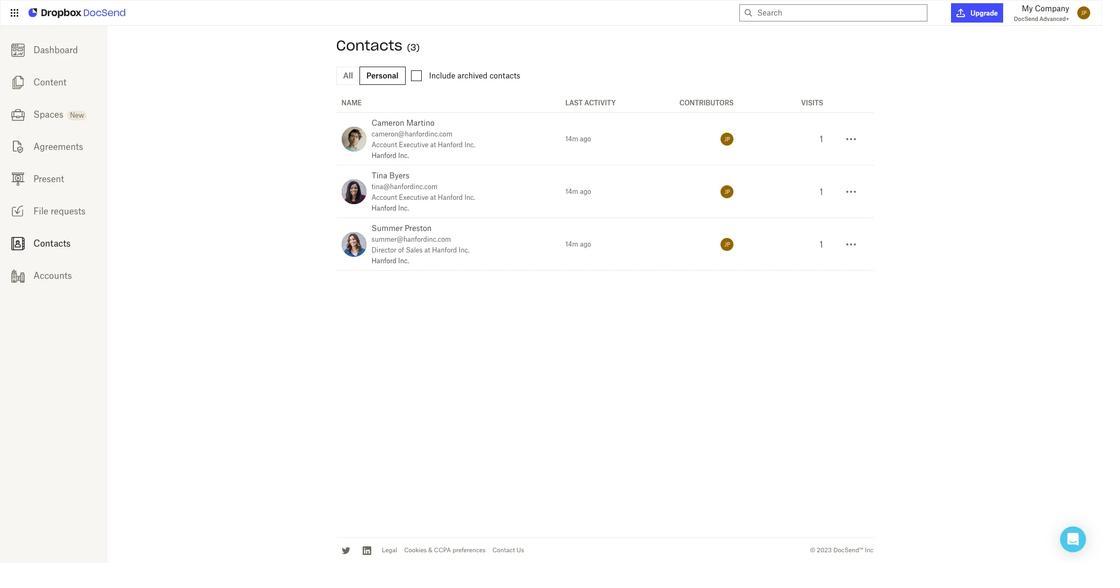 Task type: locate. For each thing, give the bounding box(es) containing it.
sidebar ndas image
[[11, 140, 24, 154]]

contacts
[[336, 37, 402, 54], [34, 238, 71, 249]]

cameron martino cameron@hanfordinc.com account executive at hanford inc. hanford inc.
[[372, 118, 475, 160]]

at inside cameron martino cameron@hanfordinc.com account executive at hanford inc. hanford inc.
[[430, 141, 436, 149]]

1
[[820, 134, 823, 144], [820, 186, 823, 197], [820, 239, 823, 250]]

jp for summer preston
[[725, 241, 730, 248]]

content link
[[0, 66, 107, 98]]

account inside cameron martino cameron@hanfordinc.com account executive at hanford inc. hanford inc.
[[372, 141, 397, 149]]

include archived contacts
[[429, 71, 520, 80]]

tina byers image
[[342, 179, 366, 204], [342, 179, 366, 204]]

0 vertical spatial contacts
[[336, 37, 402, 54]]

1 vertical spatial 14m ago
[[566, 188, 591, 196]]

14m for tina byers
[[566, 188, 578, 196]]

1 for tina byers
[[820, 186, 823, 197]]

file
[[34, 206, 48, 217]]

at inside tina byers tina@hanfordinc.com account executive at hanford inc. hanford inc.
[[430, 193, 436, 202]]

cameron@hanfordinc.com
[[372, 130, 453, 138]]

summer preston image
[[342, 232, 366, 257]]

account down tina
[[372, 193, 397, 202]]

options menu image
[[845, 132, 858, 145], [845, 185, 858, 198]]

summer preston image
[[342, 232, 366, 257]]

account inside tina byers tina@hanfordinc.com account executive at hanford inc. hanford inc.
[[372, 193, 397, 202]]

dashboard
[[34, 45, 78, 55]]

3 14m from the top
[[566, 240, 578, 248]]

3 ago from the top
[[580, 240, 591, 248]]

0 vertical spatial hanford inc. link
[[372, 152, 409, 160]]

1 horizontal spatial contacts
[[336, 37, 402, 54]]

options menu image for tina byers
[[845, 185, 858, 198]]

2 vertical spatial 14m
[[566, 240, 578, 248]]

1 vertical spatial account
[[372, 193, 397, 202]]

14m ago for preston
[[566, 240, 591, 248]]

file requests link
[[0, 195, 107, 227]]

1 hanford inc. link from the top
[[372, 152, 409, 160]]

14m
[[566, 135, 578, 143], [566, 188, 578, 196], [566, 240, 578, 248]]

2 vertical spatial hanford inc. link
[[372, 257, 409, 265]]

company
[[1035, 4, 1070, 13]]

archived
[[457, 71, 488, 80]]

2 account from the top
[[372, 193, 397, 202]]

1 14m from the top
[[566, 135, 578, 143]]

director
[[372, 246, 397, 254]]

0 vertical spatial account
[[372, 141, 397, 149]]

sidebar dashboard image
[[11, 43, 24, 57]]

account
[[372, 141, 397, 149], [372, 193, 397, 202]]

14m for cameron martino
[[566, 135, 578, 143]]

3 14m ago from the top
[[566, 240, 591, 248]]

accounts
[[34, 270, 72, 281]]

tina byers tina@hanfordinc.com account executive at hanford inc. hanford inc.
[[372, 171, 475, 212]]

accounts link
[[0, 260, 107, 292]]

1 vertical spatial contacts
[[34, 238, 71, 249]]

executive inside tina byers tina@hanfordinc.com account executive at hanford inc. hanford inc.
[[399, 193, 429, 202]]

0 vertical spatial executive
[[399, 141, 429, 149]]

0 vertical spatial 14m ago
[[566, 135, 591, 143]]

hanford inc. link down director
[[372, 257, 409, 265]]

at down tina@hanfordinc.com
[[430, 193, 436, 202]]

executive for byers
[[399, 193, 429, 202]]

hanford inc. link up summer on the top of the page
[[372, 204, 409, 212]]

14m ago
[[566, 135, 591, 143], [566, 188, 591, 196], [566, 240, 591, 248]]

1 vertical spatial 14m
[[566, 188, 578, 196]]

executive
[[399, 141, 429, 149], [399, 193, 429, 202]]

2 vertical spatial ago
[[580, 240, 591, 248]]

contacts inside 'link'
[[34, 238, 71, 249]]

tina@hanfordinc.com
[[372, 183, 438, 191]]

©
[[810, 547, 815, 554]]

hanford
[[438, 141, 463, 149], [372, 152, 397, 160], [438, 193, 463, 202], [372, 204, 397, 212], [432, 246, 457, 254], [372, 257, 397, 265]]

1 vertical spatial options menu image
[[845, 185, 858, 198]]

2 options menu image from the top
[[845, 185, 858, 198]]

2 vertical spatial 1
[[820, 239, 823, 250]]

present
[[34, 174, 64, 184]]

2 14m from the top
[[566, 188, 578, 196]]

0 vertical spatial options menu image
[[845, 132, 858, 145]]

1 executive from the top
[[399, 141, 429, 149]]

1 options menu image from the top
[[845, 132, 858, 145]]

cameron martino image
[[342, 127, 366, 151]]

activity
[[584, 99, 616, 107]]

1 vertical spatial ago
[[580, 188, 591, 196]]

0 horizontal spatial contacts
[[34, 238, 71, 249]]

tina byers link
[[372, 171, 410, 180]]

&
[[428, 547, 433, 554]]

1 for cameron martino
[[820, 134, 823, 144]]

executive down tina@hanfordinc.com
[[399, 193, 429, 202]]

at right sales
[[424, 246, 430, 254]]

0 vertical spatial ago
[[580, 135, 591, 143]]

3 hanford inc. link from the top
[[372, 257, 409, 265]]

ago for summer preston
[[580, 240, 591, 248]]

1 vertical spatial hanford inc. link
[[372, 204, 409, 212]]

spaces new
[[34, 109, 84, 120]]

tina
[[372, 171, 387, 180]]

3 1 from the top
[[820, 239, 823, 250]]

hanford inc. link
[[372, 152, 409, 160], [372, 204, 409, 212], [372, 257, 409, 265]]

contacts up personal
[[336, 37, 402, 54]]

inc.
[[465, 141, 475, 149], [398, 152, 409, 160], [465, 193, 475, 202], [398, 204, 409, 212], [459, 246, 470, 254], [398, 257, 409, 265]]

jp for cameron martino
[[725, 136, 730, 142]]

2 executive from the top
[[399, 193, 429, 202]]

2 vertical spatial 14m ago
[[566, 240, 591, 248]]

1 vertical spatial 1
[[820, 186, 823, 197]]

summer@hanfordinc.com
[[372, 235, 451, 243]]

checkbox unchecked image
[[411, 70, 422, 81]]

1 ago from the top
[[580, 135, 591, 143]]

present link
[[0, 163, 107, 195]]

dashboard link
[[0, 34, 107, 66]]

0 vertical spatial 14m
[[566, 135, 578, 143]]

sidebar accounts image
[[11, 269, 24, 283]]

jp
[[1081, 10, 1087, 16], [725, 136, 730, 142], [725, 188, 730, 195], [725, 241, 730, 248]]

all
[[343, 71, 353, 80]]

cameron martino image
[[342, 127, 366, 151]]

spaces
[[34, 109, 63, 120]]

contacts up accounts
[[34, 238, 71, 249]]

cameron martino link
[[372, 118, 435, 127]]

2 ago from the top
[[580, 188, 591, 196]]

1 vertical spatial at
[[430, 193, 436, 202]]

at
[[430, 141, 436, 149], [430, 193, 436, 202], [424, 246, 430, 254]]

ago
[[580, 135, 591, 143], [580, 188, 591, 196], [580, 240, 591, 248]]

at down the cameron@hanfordinc.com
[[430, 141, 436, 149]]

sales
[[406, 246, 423, 254]]

martino
[[406, 118, 435, 127]]

2 hanford inc. link from the top
[[372, 204, 409, 212]]

docsend™
[[834, 547, 863, 554]]

executive inside cameron martino cameron@hanfordinc.com account executive at hanford inc. hanford inc.
[[399, 141, 429, 149]]

executive down the cameron@hanfordinc.com
[[399, 141, 429, 149]]

2 14m ago from the top
[[566, 188, 591, 196]]

hanford inc. link up tina byers link
[[372, 152, 409, 160]]

contributors
[[680, 99, 734, 107]]

content
[[34, 77, 66, 88]]

1 14m ago from the top
[[566, 135, 591, 143]]

2 vertical spatial at
[[424, 246, 430, 254]]

executive for martino
[[399, 141, 429, 149]]

at for martino
[[430, 141, 436, 149]]

last activity
[[566, 99, 616, 107]]

1 account from the top
[[372, 141, 397, 149]]

account for cameron
[[372, 141, 397, 149]]

0 vertical spatial 1
[[820, 134, 823, 144]]

hanford inc. link for summer
[[372, 257, 409, 265]]

account down cameron at the left of the page
[[372, 141, 397, 149]]

my company docsend advanced+
[[1014, 4, 1070, 22]]

cameron
[[372, 118, 404, 127]]

1 vertical spatial executive
[[399, 193, 429, 202]]

1 1 from the top
[[820, 134, 823, 144]]

2 1 from the top
[[820, 186, 823, 197]]

file requests
[[34, 206, 86, 217]]

0 vertical spatial at
[[430, 141, 436, 149]]



Task type: describe. For each thing, give the bounding box(es) containing it.
summer preston summer@hanfordinc.com director of sales at hanford inc. hanford inc.
[[372, 224, 470, 265]]

hanford inc. link for cameron
[[372, 152, 409, 160]]

ago for tina byers
[[580, 188, 591, 196]]

at for byers
[[430, 193, 436, 202]]

hanford inc. link for tina
[[372, 204, 409, 212]]

inc
[[865, 547, 874, 554]]

14m for summer preston
[[566, 240, 578, 248]]

us
[[517, 547, 524, 554]]

contacts (3)
[[336, 37, 420, 54]]

© 2023 docsend™ inc
[[810, 547, 874, 554]]

legal link
[[382, 547, 397, 554]]

upgrade image
[[957, 9, 965, 17]]

(3)
[[407, 42, 420, 53]]

cookies & ccpa preferences link
[[404, 547, 486, 554]]

summer preston link
[[372, 224, 432, 233]]

jp inside dropdown button
[[1081, 10, 1087, 16]]

14m ago for byers
[[566, 188, 591, 196]]

at inside summer preston summer@hanfordinc.com director of sales at hanford inc. hanford inc.
[[424, 246, 430, 254]]

contacts for contacts (3)
[[336, 37, 402, 54]]

options menu image for cameron martino
[[845, 132, 858, 145]]

byers
[[389, 171, 410, 180]]

sidebar documents image
[[11, 76, 24, 89]]

ccpa
[[434, 547, 451, 554]]

advanced+
[[1040, 16, 1070, 22]]

contact us
[[493, 547, 524, 554]]

upgrade button
[[951, 3, 1004, 23]]

include
[[429, 71, 455, 80]]

preston
[[405, 224, 432, 233]]

name
[[342, 99, 362, 107]]

account for tina
[[372, 193, 397, 202]]

cookies
[[404, 547, 427, 554]]

all button
[[336, 67, 360, 85]]

legal
[[382, 547, 397, 554]]

jp for tina byers
[[725, 188, 730, 195]]

summer
[[372, 224, 403, 233]]

visits
[[801, 99, 823, 107]]

requests
[[51, 206, 86, 217]]

docsend
[[1014, 16, 1038, 22]]

last
[[566, 99, 583, 107]]

14m ago for martino
[[566, 135, 591, 143]]

Search text field
[[757, 5, 923, 21]]

upgrade
[[971, 9, 998, 17]]

personal button
[[360, 67, 406, 85]]

new
[[70, 111, 84, 119]]

jp button
[[1075, 4, 1093, 22]]

sidebar spaces image
[[11, 108, 24, 121]]

contacts link
[[0, 227, 107, 260]]

ago for cameron martino
[[580, 135, 591, 143]]

of
[[398, 246, 404, 254]]

personal
[[367, 71, 399, 80]]

contacts
[[490, 71, 520, 80]]

contact us link
[[493, 547, 524, 554]]

cookies & ccpa preferences
[[404, 547, 486, 554]]

receive image
[[11, 205, 24, 218]]

1 for summer preston
[[820, 239, 823, 250]]

my
[[1022, 4, 1033, 13]]

agreements link
[[0, 131, 107, 163]]

options menu image
[[845, 238, 858, 251]]

contact
[[493, 547, 515, 554]]

preferences
[[453, 547, 486, 554]]

sidebar present image
[[11, 172, 24, 186]]

2023
[[817, 547, 832, 554]]

contacts for contacts
[[34, 238, 71, 249]]

agreements
[[34, 141, 83, 152]]

sidebar contacts image
[[11, 237, 24, 250]]



Task type: vqa. For each thing, say whether or not it's contained in the screenshot.


